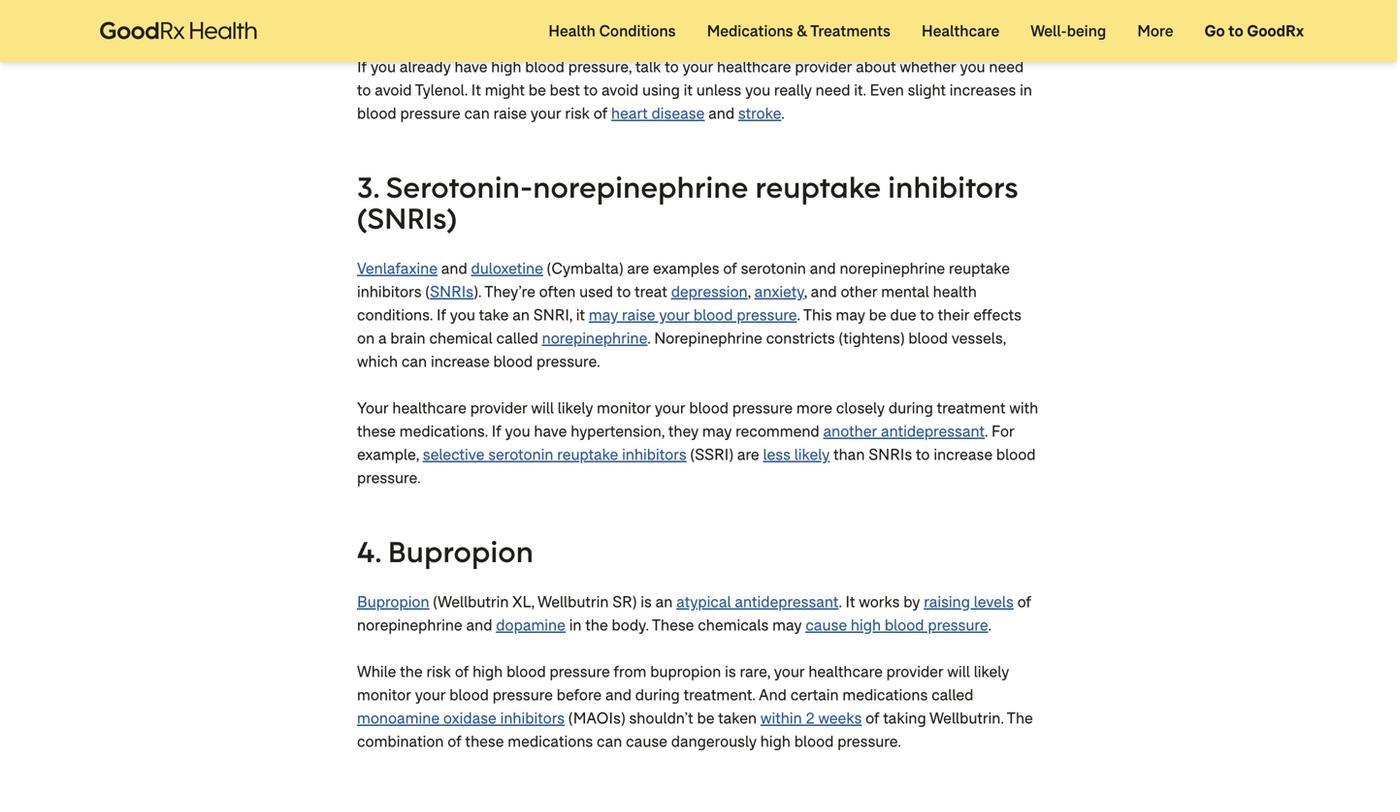 Task type: locate. For each thing, give the bounding box(es) containing it.
cause inside of taking wellbutrin. the combination of these medications can cause dangerously high blood pressure.
[[626, 732, 667, 752]]

(tightens)
[[839, 328, 905, 349]]

anxiety link
[[755, 282, 804, 302]]

(cymbalta) are examples of serotonin and norepinephrine reuptake inhibitors (
[[357, 259, 1010, 302]]

monitor inside while the risk of high blood pressure from bupropion is rare, your healthcare provider will likely monitor your blood pressure before and during treatment. and certain medications called monoamine oxidase inhibitors (maois) shouldn't be taken within 2 weeks
[[357, 685, 411, 706]]

blood down for
[[996, 445, 1036, 465]]

have inside if you already have high blood pressure, talk to your healthcare provider about whether you need to avoid tylenol. it might be best to avoid using it unless you really need it. even slight increases in blood pressure can raise your risk of
[[455, 57, 488, 77]]

antidepressant up the dopamine in the body. these chemicals may cause high blood pressure .
[[735, 592, 839, 613]]

1 vertical spatial the
[[400, 662, 423, 683]]

be inside while the risk of high blood pressure from bupropion is rare, your healthcare provider will likely monitor your blood pressure before and during treatment. and certain medications called monoamine oxidase inhibitors (maois) shouldn't be taken within 2 weeks
[[697, 709, 715, 729]]

1 vertical spatial are
[[737, 445, 759, 465]]

high down within
[[760, 732, 791, 752]]

1 horizontal spatial is
[[725, 662, 736, 683]]

an up these
[[655, 592, 673, 613]]

while
[[357, 662, 396, 683]]

medications & treatments button
[[691, 0, 906, 62]]

. inside . for example,
[[985, 422, 988, 442]]

reuptake
[[755, 168, 881, 206], [949, 259, 1010, 279], [557, 445, 618, 465]]

1 horizontal spatial an
[[655, 592, 673, 613]]

it inside if you already have high blood pressure, talk to your healthcare provider about whether you need to avoid tylenol. it might be best to avoid using it unless you really need it. even slight increases in blood pressure can raise your risk of
[[471, 80, 481, 100]]

blood
[[525, 57, 565, 77], [357, 103, 396, 124], [694, 305, 733, 326], [908, 328, 948, 349], [493, 352, 533, 372], [689, 398, 729, 419], [996, 445, 1036, 465], [885, 616, 924, 636], [507, 662, 546, 683], [449, 685, 489, 706], [794, 732, 834, 752]]

bupropion
[[388, 533, 534, 571], [357, 592, 429, 613]]

0 vertical spatial reuptake
[[755, 168, 881, 206]]

likely right less
[[794, 445, 830, 465]]

1 vertical spatial serotonin
[[488, 445, 553, 465]]

oxidase
[[443, 709, 497, 729]]

reuptake inside (cymbalta) are examples of serotonin and norepinephrine reuptake inhibitors (
[[949, 259, 1010, 279]]

0 vertical spatial risk
[[565, 103, 590, 124]]

1 horizontal spatial need
[[989, 57, 1024, 77]]

serotonin up anxiety
[[741, 259, 806, 279]]

. inside ". this may be due to their effects on a brain chemical called"
[[797, 305, 800, 326]]

0 horizontal spatial during
[[635, 685, 680, 706]]

your healthcare provider will likely monitor your blood pressure more closely during treatment with these medications. if you have hypertension, they may recommend
[[357, 398, 1038, 442]]

it
[[471, 80, 481, 100], [845, 592, 855, 613]]

0 horizontal spatial healthcare
[[392, 398, 467, 419]]

risk down best
[[565, 103, 590, 124]]

you inside , and other mental health conditions. if you take an snri, it
[[450, 305, 475, 326]]

can inside of taking wellbutrin. the combination of these medications can cause dangerously high blood pressure.
[[597, 732, 622, 752]]

this
[[803, 305, 832, 326]]

another
[[823, 422, 877, 442]]

, left anxiety
[[748, 282, 751, 302]]

1 horizontal spatial likely
[[794, 445, 830, 465]]

venlafaxine and duloxetine
[[357, 259, 543, 279]]

2 vertical spatial reuptake
[[557, 445, 618, 465]]

be up dangerously
[[697, 709, 715, 729]]

healthcare up medications.
[[392, 398, 467, 419]]

are left less
[[737, 445, 759, 465]]

0 horizontal spatial can
[[402, 352, 427, 372]]

. left this
[[797, 305, 800, 326]]

1 vertical spatial monitor
[[357, 685, 411, 706]]

1 horizontal spatial it
[[684, 80, 693, 100]]

0 horizontal spatial serotonin
[[488, 445, 553, 465]]

provider up taking
[[886, 662, 944, 683]]

in right increases
[[1020, 80, 1032, 100]]

an down they're at the left of the page
[[512, 305, 530, 326]]

0 vertical spatial if
[[357, 57, 367, 77]]

1 vertical spatial likely
[[794, 445, 830, 465]]

1 horizontal spatial it
[[845, 592, 855, 613]]

1 horizontal spatial increase
[[934, 445, 993, 465]]

1 vertical spatial can
[[402, 352, 427, 372]]

if right medications.
[[491, 422, 501, 442]]

norepinephrine down heart
[[533, 168, 748, 206]]

called up wellbutrin.
[[931, 685, 973, 706]]

1 horizontal spatial are
[[737, 445, 759, 465]]

0 vertical spatial serotonin
[[741, 259, 806, 279]]

go to goodrx
[[1204, 21, 1304, 41]]

to inside ". this may be due to their effects on a brain chemical called"
[[920, 305, 934, 326]]

you left the already
[[371, 57, 396, 77]]

raise down treat on the top left
[[622, 305, 655, 326]]

pressure. inside than snris to increase blood pressure.
[[357, 468, 421, 489]]

avoid up heart
[[601, 80, 639, 100]]

inhibitors inside (cymbalta) are examples of serotonin and norepinephrine reuptake inhibitors (
[[357, 282, 422, 302]]

2 vertical spatial provider
[[886, 662, 944, 683]]

0 horizontal spatial is
[[641, 592, 652, 613]]

on
[[357, 328, 375, 349]]

called inside ". this may be due to their effects on a brain chemical called"
[[496, 328, 538, 349]]

2 horizontal spatial likely
[[974, 662, 1009, 683]]

raise inside if you already have high blood pressure, talk to your healthcare provider about whether you need to avoid tylenol. it might be best to avoid using it unless you really need it. even slight increases in blood pressure can raise your risk of
[[493, 103, 527, 124]]

0 vertical spatial pressure.
[[536, 352, 600, 372]]

. down , and other mental health conditions. if you take an snri, it
[[647, 328, 650, 349]]

you up chemical
[[450, 305, 475, 326]]

2 vertical spatial can
[[597, 732, 622, 752]]

they're
[[484, 282, 535, 302]]

called inside while the risk of high blood pressure from bupropion is rare, your healthcare provider will likely monitor your blood pressure before and during treatment. and certain medications called monoamine oxidase inhibitors (maois) shouldn't be taken within 2 weeks
[[931, 685, 973, 706]]

pressure down tylenol.
[[400, 103, 461, 124]]

1 horizontal spatial reuptake
[[755, 168, 881, 206]]

can
[[464, 103, 490, 124], [402, 352, 427, 372], [597, 732, 622, 752]]

0 horizontal spatial called
[[496, 328, 538, 349]]

pressure. down norepinephrine link
[[536, 352, 600, 372]]

these down the your
[[357, 422, 396, 442]]

1 horizontal spatial provider
[[795, 57, 852, 77]]

can down (maois)
[[597, 732, 622, 752]]

can down the might
[[464, 103, 490, 124]]

more
[[1137, 21, 1173, 41]]

. left for
[[985, 422, 988, 442]]

norepinephrine down bupropion link
[[357, 616, 462, 636]]

increase down for
[[934, 445, 993, 465]]

be inside ". this may be due to their effects on a brain chemical called"
[[869, 305, 886, 326]]

used
[[579, 282, 613, 302]]

. left works
[[839, 592, 842, 613]]

1 horizontal spatial serotonin
[[741, 259, 806, 279]]

1 vertical spatial if
[[436, 305, 446, 326]]

0 horizontal spatial the
[[400, 662, 423, 683]]

most
[[781, 10, 816, 31]]

treatment.
[[684, 685, 755, 706]]

risk inside if you already have high blood pressure, talk to your healthcare provider about whether you need to avoid tylenol. it might be best to avoid using it unless you really need it. even slight increases in blood pressure can raise your risk of
[[565, 103, 590, 124]]

raise down the might
[[493, 103, 527, 124]]

bupropion down 4.
[[357, 592, 429, 613]]

dopamine in the body. these chemicals may cause high blood pressure .
[[496, 616, 995, 636]]

dialog
[[0, 0, 1397, 789]]

reuptake down hypertension,
[[557, 445, 618, 465]]

it
[[684, 80, 693, 100], [576, 305, 585, 326]]

need
[[989, 57, 1024, 77], [816, 80, 850, 100]]

.
[[781, 103, 784, 124], [797, 305, 800, 326], [647, 328, 650, 349], [985, 422, 988, 442], [839, 592, 842, 613], [988, 616, 991, 636]]

in
[[1020, 80, 1032, 100], [569, 616, 582, 636]]

of left heart
[[594, 103, 608, 124]]

medications up taking
[[842, 685, 928, 706]]

pressure. down example,
[[357, 468, 421, 489]]

may
[[589, 305, 618, 326], [836, 305, 865, 326], [702, 422, 732, 442], [772, 616, 802, 636]]

2 , from the left
[[804, 282, 807, 302]]

it up norepinephrine link
[[576, 305, 585, 326]]

2 horizontal spatial be
[[869, 305, 886, 326]]

the down wellbutrin
[[585, 616, 608, 636]]

of right levels
[[1017, 592, 1031, 613]]

cause up certain
[[806, 616, 847, 636]]

during inside "your healthcare provider will likely monitor your blood pressure more closely during treatment with these medications. if you have hypertension, they may recommend"
[[889, 398, 933, 419]]

0 vertical spatial an
[[512, 305, 530, 326]]

of inside of norepinephrine and
[[1017, 592, 1031, 613]]

be up (tightens)
[[869, 305, 886, 326]]

0 vertical spatial can
[[464, 103, 490, 124]]

reuptake up the health
[[949, 259, 1010, 279]]

0 vertical spatial these
[[357, 422, 396, 442]]

. down levels
[[988, 616, 991, 636]]

1 vertical spatial these
[[465, 732, 504, 752]]

1 horizontal spatial pressure.
[[536, 352, 600, 372]]

1 vertical spatial increase
[[934, 445, 993, 465]]

be
[[529, 80, 546, 100], [869, 305, 886, 326], [697, 709, 715, 729]]

2 vertical spatial likely
[[974, 662, 1009, 683]]

blood up they
[[689, 398, 729, 419]]

0 horizontal spatial if
[[357, 57, 367, 77]]

your up unless
[[683, 57, 713, 77]]

pressure up before
[[550, 662, 610, 683]]

another antidepressant
[[823, 422, 985, 442]]

well-
[[1031, 21, 1067, 41]]

1 horizontal spatial called
[[931, 685, 973, 706]]

need left it. at right top
[[816, 80, 850, 100]]

norepinephrine inside of norepinephrine and
[[357, 616, 462, 636]]

0 horizontal spatial risk
[[426, 662, 451, 683]]

to
[[1228, 21, 1244, 41], [665, 57, 679, 77], [357, 80, 371, 100], [584, 80, 598, 100], [617, 282, 631, 302], [920, 305, 934, 326], [916, 445, 930, 465]]

(maois)
[[568, 709, 625, 729]]

is
[[641, 592, 652, 613], [725, 662, 736, 683]]

selective serotonin reuptake inhibitors link
[[423, 445, 687, 465]]

recommended
[[508, 10, 610, 31]]

1 vertical spatial medications
[[508, 732, 593, 752]]

blood up best
[[525, 57, 565, 77]]

0 vertical spatial increase
[[431, 352, 490, 372]]

snris down 'another antidepressant'
[[869, 445, 912, 465]]

be inside if you already have high blood pressure, talk to your healthcare provider about whether you need to avoid tylenol. it might be best to avoid using it unless you really need it. even slight increases in blood pressure can raise your risk of
[[529, 80, 546, 100]]

venlafaxine
[[357, 259, 438, 279]]

healthcare up certain
[[809, 662, 883, 683]]

1 horizontal spatial risk
[[565, 103, 590, 124]]

0 vertical spatial snris
[[430, 282, 474, 302]]

1 vertical spatial is
[[725, 662, 736, 683]]

medications inside of taking wellbutrin. the combination of these medications can cause dangerously high blood pressure.
[[508, 732, 593, 752]]

may inside ". this may be due to their effects on a brain chemical called"
[[836, 305, 865, 326]]

1 vertical spatial will
[[947, 662, 970, 683]]

blood down within 2 weeks link
[[794, 732, 834, 752]]

antidepressant down treatment
[[881, 422, 985, 442]]

to right talk
[[665, 57, 679, 77]]

in down wellbutrin
[[569, 616, 582, 636]]

2 horizontal spatial healthcare
[[809, 662, 883, 683]]

0 horizontal spatial these
[[357, 422, 396, 442]]

high inside of taking wellbutrin. the combination of these medications can cause dangerously high blood pressure.
[[760, 732, 791, 752]]

dopamine
[[496, 616, 566, 636]]

to down another antidepressant link
[[916, 445, 930, 465]]

1 horizontal spatial in
[[1020, 80, 1032, 100]]

treatment
[[937, 398, 1006, 419]]

called down the take
[[496, 328, 538, 349]]

1 horizontal spatial healthcare
[[717, 57, 791, 77]]

inhibitors inside 3. serotonin-norepinephrine reuptake inhibitors (snris)
[[888, 168, 1018, 206]]

3.
[[357, 168, 379, 206]]

raise
[[493, 103, 527, 124], [622, 305, 655, 326]]

blood inside than snris to increase blood pressure.
[[996, 445, 1036, 465]]

0 vertical spatial need
[[989, 57, 1024, 77]]

medications & treatments
[[707, 21, 891, 41]]

1 horizontal spatial the
[[585, 616, 608, 636]]

0 horizontal spatial provider
[[470, 398, 527, 419]]

take
[[479, 305, 509, 326]]

1 vertical spatial raise
[[622, 305, 655, 326]]

2 vertical spatial healthcare
[[809, 662, 883, 683]]

risk up monoamine oxidase inhibitors link
[[426, 662, 451, 683]]

1 horizontal spatial have
[[534, 422, 567, 442]]

provider inside "your healthcare provider will likely monitor your blood pressure more closely during treatment with these medications. if you have hypertension, they may recommend"
[[470, 398, 527, 419]]

your up monoamine oxidase inhibitors link
[[415, 685, 446, 706]]

to left tylenol.
[[357, 80, 371, 100]]

snri,
[[533, 305, 572, 326]]

medications down (maois)
[[508, 732, 593, 752]]

may down atypical antidepressant link
[[772, 616, 802, 636]]

1 vertical spatial an
[[655, 592, 673, 613]]

0 horizontal spatial it
[[576, 305, 585, 326]]

pressure. inside of taking wellbutrin. the combination of these medications can cause dangerously high blood pressure.
[[838, 732, 901, 752]]

even
[[870, 80, 904, 100]]

to right due
[[920, 305, 934, 326]]

0 horizontal spatial are
[[627, 259, 649, 279]]

0 vertical spatial be
[[529, 80, 546, 100]]

monitor up hypertension,
[[597, 398, 651, 419]]

1 horizontal spatial ,
[[804, 282, 807, 302]]

0 vertical spatial likely
[[558, 398, 593, 419]]

1 vertical spatial it
[[576, 305, 585, 326]]

of up depression
[[723, 259, 737, 279]]

2 vertical spatial if
[[491, 422, 501, 442]]

of
[[687, 10, 701, 31], [594, 103, 608, 124], [723, 259, 737, 279], [1017, 592, 1031, 613], [455, 662, 469, 683], [865, 709, 879, 729], [448, 732, 462, 752]]

1 vertical spatial pressure.
[[357, 468, 421, 489]]

people.
[[820, 10, 870, 31]]

might
[[485, 80, 525, 100]]

will inside "your healthcare provider will likely monitor your blood pressure more closely during treatment with these medications. if you have hypertension, they may recommend"
[[531, 398, 554, 419]]

disease
[[652, 103, 705, 124]]

are
[[627, 259, 649, 279], [737, 445, 759, 465]]

well-being
[[1031, 21, 1106, 41]]

increase
[[431, 352, 490, 372], [934, 445, 993, 465]]

1 vertical spatial provider
[[470, 398, 527, 419]]

it left works
[[845, 592, 855, 613]]

2 horizontal spatial can
[[597, 732, 622, 752]]

1 vertical spatial be
[[869, 305, 886, 326]]

will inside while the risk of high blood pressure from bupropion is rare, your healthcare provider will likely monitor your blood pressure before and during treatment. and certain medications called monoamine oxidase inhibitors (maois) shouldn't be taken within 2 weeks
[[947, 662, 970, 683]]

1 vertical spatial reuptake
[[949, 259, 1010, 279]]

reuptake down stroke
[[755, 168, 881, 206]]

1 horizontal spatial avoid
[[601, 80, 639, 100]]

if inside "your healthcare provider will likely monitor your blood pressure more closely during treatment with these medications. if you have hypertension, they may recommend"
[[491, 422, 501, 442]]

provider up the really
[[795, 57, 852, 77]]

healthcare down medications
[[717, 57, 791, 77]]

0 vertical spatial medications
[[842, 685, 928, 706]]

treat
[[635, 282, 667, 302]]

1 horizontal spatial monitor
[[597, 398, 651, 419]]

norepinephrine
[[533, 168, 748, 206], [840, 259, 945, 279], [542, 328, 647, 349], [357, 616, 462, 636]]

tylenol
[[705, 10, 754, 31]]

it left the might
[[471, 80, 481, 100]]

certain
[[790, 685, 839, 706]]

will up wellbutrin.
[[947, 662, 970, 683]]

serotonin right selective
[[488, 445, 553, 465]]

best
[[550, 80, 580, 100]]

(ssri)
[[690, 445, 734, 465]]

within 2 weeks link
[[761, 709, 862, 729]]

1 horizontal spatial if
[[436, 305, 446, 326]]

1 vertical spatial risk
[[426, 662, 451, 683]]

go
[[1204, 21, 1225, 41]]

reuptake inside 3. serotonin-norepinephrine reuptake inhibitors (snris)
[[755, 168, 881, 206]]

0 horizontal spatial will
[[531, 398, 554, 419]]

the
[[1007, 709, 1033, 729]]

0 vertical spatial antidepressant
[[881, 422, 985, 442]]

2
[[806, 709, 815, 729]]

you inside "your healthcare provider will likely monitor your blood pressure more closely during treatment with these medications. if you have hypertension, they may recommend"
[[505, 422, 530, 442]]

avoid down the already
[[375, 80, 412, 100]]

increase down chemical
[[431, 352, 490, 372]]

be left best
[[529, 80, 546, 100]]

will up the selective serotonin reuptake inhibitors link
[[531, 398, 554, 419]]

1 horizontal spatial these
[[465, 732, 504, 752]]

high inside while the risk of high blood pressure from bupropion is rare, your healthcare provider will likely monitor your blood pressure before and during treatment. and certain medications called monoamine oxidase inhibitors (maois) shouldn't be taken within 2 weeks
[[473, 662, 503, 683]]

1 horizontal spatial snris
[[869, 445, 912, 465]]

from
[[614, 662, 647, 683]]

for
[[991, 422, 1015, 442]]

0 horizontal spatial in
[[569, 616, 582, 636]]

it up disease
[[684, 80, 693, 100]]

your up they
[[655, 398, 686, 419]]

1 vertical spatial bupropion
[[357, 592, 429, 613]]

0 vertical spatial healthcare
[[717, 57, 791, 77]]

0 horizontal spatial ,
[[748, 282, 751, 302]]

healthcare inside while the risk of high blood pressure from bupropion is rare, your healthcare provider will likely monitor your blood pressure before and during treatment. and certain medications called monoamine oxidase inhibitors (maois) shouldn't be taken within 2 weeks
[[809, 662, 883, 683]]

snris down venlafaxine and duloxetine
[[430, 282, 474, 302]]

medications.
[[399, 422, 488, 442]]

wellbutrin
[[538, 592, 609, 613]]

0 horizontal spatial pressure.
[[357, 468, 421, 489]]

heart
[[611, 103, 648, 124]]

if down the snris link
[[436, 305, 446, 326]]

recommended daily dose of tylenol for most people.
[[505, 10, 874, 31]]

1 horizontal spatial antidepressant
[[881, 422, 985, 442]]

by
[[903, 592, 920, 613]]

you up stroke
[[745, 80, 770, 100]]

these inside "your healthcare provider will likely monitor your blood pressure more closely during treatment with these medications. if you have hypertension, they may recommend"
[[357, 422, 396, 442]]

provider up medications.
[[470, 398, 527, 419]]

recommend
[[736, 422, 819, 442]]

2 vertical spatial be
[[697, 709, 715, 729]]

high
[[491, 57, 521, 77], [851, 616, 881, 636], [473, 662, 503, 683], [760, 732, 791, 752]]

2 horizontal spatial pressure.
[[838, 732, 901, 752]]

1 horizontal spatial be
[[697, 709, 715, 729]]

wellbutrin.
[[930, 709, 1004, 729]]

duloxetine link
[[471, 259, 543, 279]]

0 vertical spatial during
[[889, 398, 933, 419]]

2 vertical spatial pressure.
[[838, 732, 901, 752]]

pressure inside "your healthcare provider will likely monitor your blood pressure more closely during treatment with these medications. if you have hypertension, they may recommend"
[[732, 398, 793, 419]]



Task type: describe. For each thing, give the bounding box(es) containing it.
(cymbalta)
[[547, 259, 623, 279]]

4. bupropion
[[357, 533, 534, 571]]

stroke link
[[738, 103, 781, 124]]

you up increases
[[960, 57, 985, 77]]

may raise your blood pressure link
[[589, 305, 797, 326]]

xl,
[[512, 592, 534, 613]]

pressure down anxiety link
[[737, 305, 797, 326]]

your inside "your healthcare provider will likely monitor your blood pressure more closely during treatment with these medications. if you have hypertension, they may recommend"
[[655, 398, 686, 419]]

snris ). they're often used to treat depression , anxiety
[[430, 282, 804, 302]]

dangerously
[[671, 732, 757, 752]]

).
[[474, 282, 481, 302]]

healthcare button
[[906, 0, 1015, 62]]

provider inside if you already have high blood pressure, talk to your healthcare provider about whether you need to avoid tylenol. it might be best to avoid using it unless you really need it. even slight increases in blood pressure can raise your risk of
[[795, 57, 852, 77]]

are inside (cymbalta) are examples of serotonin and norepinephrine reuptake inhibitors (
[[627, 259, 649, 279]]

0 horizontal spatial reuptake
[[557, 445, 618, 465]]

and inside , and other mental health conditions. if you take an snri, it
[[811, 282, 837, 302]]

blood up 3.
[[357, 103, 396, 124]]

anxiety
[[755, 282, 804, 302]]

raising levels link
[[924, 592, 1014, 613]]

blood inside "your healthcare provider will likely monitor your blood pressure more closely during treatment with these medications. if you have hypertension, they may recommend"
[[689, 398, 729, 419]]

likely inside "your healthcare provider will likely monitor your blood pressure more closely during treatment with these medications. if you have hypertension, they may recommend"
[[558, 398, 593, 419]]

health conditions
[[548, 21, 676, 41]]

blood down the take
[[493, 352, 533, 372]]

high down works
[[851, 616, 881, 636]]

of down monoamine oxidase inhibitors link
[[448, 732, 462, 752]]

heart disease and stroke .
[[611, 103, 788, 124]]

healthcare
[[922, 21, 1000, 41]]

provider inside while the risk of high blood pressure from bupropion is rare, your healthcare provider will likely monitor your blood pressure before and during treatment. and certain medications called monoamine oxidase inhibitors (maois) shouldn't be taken within 2 weeks
[[886, 662, 944, 683]]

of taking wellbutrin. the combination of these medications can cause dangerously high blood pressure.
[[357, 709, 1033, 752]]

if you already have high blood pressure, talk to your healthcare provider about whether you need to avoid tylenol. it might be best to avoid using it unless you really need it. even slight increases in blood pressure can raise your risk of
[[357, 57, 1032, 124]]

goodrx health image
[[89, 11, 268, 51]]

unless
[[696, 80, 741, 100]]

brain
[[390, 328, 426, 349]]

it.
[[854, 80, 866, 100]]

high inside if you already have high blood pressure, talk to your healthcare provider about whether you need to avoid tylenol. it might be best to avoid using it unless you really need it. even slight increases in blood pressure can raise your risk of
[[491, 57, 521, 77]]

0 vertical spatial cause
[[806, 616, 847, 636]]

atypical antidepressant link
[[676, 592, 839, 613]]

to left treat on the top left
[[617, 282, 631, 302]]

of left taking
[[865, 709, 879, 729]]

can inside if you already have high blood pressure, talk to your healthcare provider about whether you need to avoid tylenol. it might be best to avoid using it unless you really need it. even slight increases in blood pressure can raise your risk of
[[464, 103, 490, 124]]

snris link
[[430, 282, 474, 302]]

if inside if you already have high blood pressure, talk to your healthcare provider about whether you need to avoid tylenol. it might be best to avoid using it unless you really need it. even slight increases in blood pressure can raise your risk of
[[357, 57, 367, 77]]

your
[[357, 398, 389, 419]]

dopamine link
[[496, 616, 566, 636]]

goodrx
[[1247, 21, 1304, 41]]

norepinephrine down used
[[542, 328, 647, 349]]

bupropion
[[650, 662, 721, 683]]

depression
[[671, 282, 748, 302]]

body.
[[612, 616, 649, 636]]

talk
[[635, 57, 661, 77]]

other
[[841, 282, 877, 302]]

taking
[[883, 709, 926, 729]]

blood down due
[[908, 328, 948, 349]]

vessels,
[[952, 328, 1006, 349]]

chemicals
[[698, 616, 769, 636]]

to inside than snris to increase blood pressure.
[[916, 445, 930, 465]]

sr)
[[612, 592, 637, 613]]

your down best
[[531, 103, 561, 124]]

combination
[[357, 732, 444, 752]]

less likely link
[[763, 445, 830, 465]]

before
[[557, 685, 602, 706]]

than snris to increase blood pressure.
[[357, 445, 1036, 489]]

(snris)
[[357, 199, 457, 237]]

and inside (cymbalta) are examples of serotonin and norepinephrine reuptake inhibitors (
[[810, 259, 836, 279]]

if inside , and other mental health conditions. if you take an snri, it
[[436, 305, 446, 326]]

weeks
[[818, 709, 862, 729]]

is inside while the risk of high blood pressure from bupropion is rare, your healthcare provider will likely monitor your blood pressure before and during treatment. and certain medications called monoamine oxidase inhibitors (maois) shouldn't be taken within 2 weeks
[[725, 662, 736, 683]]

0 vertical spatial the
[[585, 616, 608, 636]]

taken
[[718, 709, 757, 729]]

1 vertical spatial in
[[569, 616, 582, 636]]

often
[[539, 282, 576, 302]]

an inside , and other mental health conditions. if you take an snri, it
[[512, 305, 530, 326]]

constricts
[[766, 328, 835, 349]]

0 vertical spatial is
[[641, 592, 652, 613]]

inhibitors inside while the risk of high blood pressure from bupropion is rare, your healthcare provider will likely monitor your blood pressure before and during treatment. and certain medications called monoamine oxidase inhibitors (maois) shouldn't be taken within 2 weeks
[[500, 709, 565, 729]]

for
[[758, 10, 777, 31]]

these inside of taking wellbutrin. the combination of these medications can cause dangerously high blood pressure.
[[465, 732, 504, 752]]

dose
[[650, 10, 684, 31]]

blood down by
[[885, 616, 924, 636]]

monoamine
[[357, 709, 440, 729]]

which
[[357, 352, 398, 372]]

norepinephrine inside (cymbalta) are examples of serotonin and norepinephrine reuptake inhibitors (
[[840, 259, 945, 279]]

more
[[796, 398, 832, 419]]

may down used
[[589, 305, 618, 326]]

0 vertical spatial bupropion
[[388, 533, 534, 571]]

cause high blood pressure link
[[806, 616, 988, 636]]

3. serotonin-norepinephrine reuptake inhibitors (snris)
[[357, 168, 1018, 237]]

whether
[[900, 57, 956, 77]]

of inside while the risk of high blood pressure from bupropion is rare, your healthcare provider will likely monitor your blood pressure before and during treatment. and certain medications called monoamine oxidase inhibitors (maois) shouldn't be taken within 2 weeks
[[455, 662, 469, 683]]

norepinephrine link
[[542, 328, 647, 349]]

your up and
[[774, 662, 805, 683]]

selective
[[423, 445, 485, 465]]

pressure. inside . norepinephrine constricts (tightens) blood vessels, which can increase blood pressure.
[[536, 352, 600, 372]]

your down treat on the top left
[[659, 305, 690, 326]]

have inside "your healthcare provider will likely monitor your blood pressure more closely during treatment with these medications. if you have hypertension, they may recommend"
[[534, 422, 567, 442]]

examples
[[653, 259, 719, 279]]

serotonin inside (cymbalta) are examples of serotonin and norepinephrine reuptake inhibitors (
[[741, 259, 806, 279]]

pressure left before
[[493, 685, 553, 706]]

more button
[[1122, 0, 1189, 62]]

monoamine oxidase inhibitors link
[[357, 709, 565, 729]]

within
[[761, 709, 802, 729]]

bupropion link
[[357, 592, 429, 613]]

these
[[652, 616, 694, 636]]

heart disease link
[[611, 103, 705, 124]]

likely inside while the risk of high blood pressure from bupropion is rare, your healthcare provider will likely monitor your blood pressure before and during treatment. and certain medications called monoamine oxidase inhibitors (maois) shouldn't be taken within 2 weeks
[[974, 662, 1009, 683]]

closely
[[836, 398, 885, 419]]

blood down dopamine
[[507, 662, 546, 683]]

(
[[425, 282, 430, 302]]

risk inside while the risk of high blood pressure from bupropion is rare, your healthcare provider will likely monitor your blood pressure before and during treatment. and certain medications called monoamine oxidase inhibitors (maois) shouldn't be taken within 2 weeks
[[426, 662, 451, 683]]

chemical
[[429, 328, 493, 349]]

increase inside than snris to increase blood pressure.
[[934, 445, 993, 465]]

of right the dose
[[687, 10, 701, 31]]

. down the really
[[781, 103, 784, 124]]

and inside while the risk of high blood pressure from bupropion is rare, your healthcare provider will likely monitor your blood pressure before and during treatment. and certain medications called monoamine oxidase inhibitors (maois) shouldn't be taken within 2 weeks
[[605, 685, 632, 706]]

levels
[[974, 592, 1014, 613]]

shouldn't
[[629, 709, 693, 729]]

2 avoid from the left
[[601, 80, 639, 100]]

pressure down "raising levels" link
[[928, 616, 988, 636]]

may inside "your healthcare provider will likely monitor your blood pressure more closely during treatment with these medications. if you have hypertension, they may recommend"
[[702, 422, 732, 442]]

it inside if you already have high blood pressure, talk to your healthcare provider about whether you need to avoid tylenol. it might be best to avoid using it unless you really need it. even slight increases in blood pressure can raise your risk of
[[684, 80, 693, 100]]

atypical
[[676, 592, 731, 613]]

and inside of norepinephrine and
[[466, 616, 492, 636]]

blood down depression
[[694, 305, 733, 326]]

increase inside . norepinephrine constricts (tightens) blood vessels, which can increase blood pressure.
[[431, 352, 490, 372]]

. this may be due to their effects on a brain chemical called
[[357, 305, 1022, 349]]

of norepinephrine and
[[357, 592, 1031, 636]]

snris inside than snris to increase blood pressure.
[[869, 445, 912, 465]]

norepinephrine
[[654, 328, 762, 349]]

serotonin-
[[386, 168, 533, 206]]

blood up oxidase
[[449, 685, 489, 706]]

1 horizontal spatial raise
[[622, 305, 655, 326]]

norepinephrine inside 3. serotonin-norepinephrine reuptake inhibitors (snris)
[[533, 168, 748, 206]]

increases
[[950, 80, 1016, 100]]

depression link
[[671, 282, 748, 302]]

to right go
[[1228, 21, 1244, 41]]

daily
[[613, 10, 646, 31]]

health
[[548, 21, 596, 41]]

of inside if you already have high blood pressure, talk to your healthcare provider about whether you need to avoid tylenol. it might be best to avoid using it unless you really need it. even slight increases in blood pressure can raise your risk of
[[594, 103, 608, 124]]

medications inside while the risk of high blood pressure from bupropion is rare, your healthcare provider will likely monitor your blood pressure before and during treatment. and certain medications called monoamine oxidase inhibitors (maois) shouldn't be taken within 2 weeks
[[842, 685, 928, 706]]

1 avoid from the left
[[375, 80, 412, 100]]

can inside . norepinephrine constricts (tightens) blood vessels, which can increase blood pressure.
[[402, 352, 427, 372]]

healthcare inside if you already have high blood pressure, talk to your healthcare provider about whether you need to avoid tylenol. it might be best to avoid using it unless you really need it. even slight increases in blood pressure can raise your risk of
[[717, 57, 791, 77]]

monitor inside "your healthcare provider will likely monitor your blood pressure more closely during treatment with these medications. if you have hypertension, they may recommend"
[[597, 398, 651, 419]]

pressure inside if you already have high blood pressure, talk to your healthcare provider about whether you need to avoid tylenol. it might be best to avoid using it unless you really need it. even slight increases in blood pressure can raise your risk of
[[400, 103, 461, 124]]

another antidepressant link
[[823, 422, 985, 442]]

in inside if you already have high blood pressure, talk to your healthcare provider about whether you need to avoid tylenol. it might be best to avoid using it unless you really need it. even slight increases in blood pressure can raise your risk of
[[1020, 80, 1032, 100]]

healthcare inside "your healthcare provider will likely monitor your blood pressure more closely during treatment with these medications. if you have hypertension, they may recommend"
[[392, 398, 467, 419]]

. inside . norepinephrine constricts (tightens) blood vessels, which can increase blood pressure.
[[647, 328, 650, 349]]

stroke
[[738, 103, 781, 124]]

tylenol.
[[415, 80, 468, 100]]

while the risk of high blood pressure from bupropion is rare, your healthcare provider will likely monitor your blood pressure before and during treatment. and certain medications called monoamine oxidase inhibitors (maois) shouldn't be taken within 2 weeks
[[357, 662, 1009, 729]]

it inside , and other mental health conditions. if you take an snri, it
[[576, 305, 585, 326]]

of inside (cymbalta) are examples of serotonin and norepinephrine reuptake inhibitors (
[[723, 259, 737, 279]]

pressure,
[[568, 57, 632, 77]]

1 vertical spatial antidepressant
[[735, 592, 839, 613]]

the inside while the risk of high blood pressure from bupropion is rare, your healthcare provider will likely monitor your blood pressure before and during treatment. and certain medications called monoamine oxidase inhibitors (maois) shouldn't be taken within 2 weeks
[[400, 662, 423, 683]]

being
[[1067, 21, 1106, 41]]

1 , from the left
[[748, 282, 751, 302]]

to down pressure,
[[584, 80, 598, 100]]

1 vertical spatial need
[[816, 80, 850, 100]]

during inside while the risk of high blood pressure from bupropion is rare, your healthcare provider will likely monitor your blood pressure before and during treatment. and certain medications called monoamine oxidase inhibitors (maois) shouldn't be taken within 2 weeks
[[635, 685, 680, 706]]

. for example,
[[357, 422, 1015, 465]]

, inside , and other mental health conditions. if you take an snri, it
[[804, 282, 807, 302]]

they
[[668, 422, 699, 442]]

blood inside of taking wellbutrin. the combination of these medications can cause dangerously high blood pressure.
[[794, 732, 834, 752]]

mental
[[881, 282, 929, 302]]

(wellbutrin
[[433, 592, 509, 613]]



Task type: vqa. For each thing, say whether or not it's contained in the screenshot.
blood in your healthcare provider will likely monitor your blood pressure more closely during treatment with these medications. if you have hypertension, they may recommend
yes



